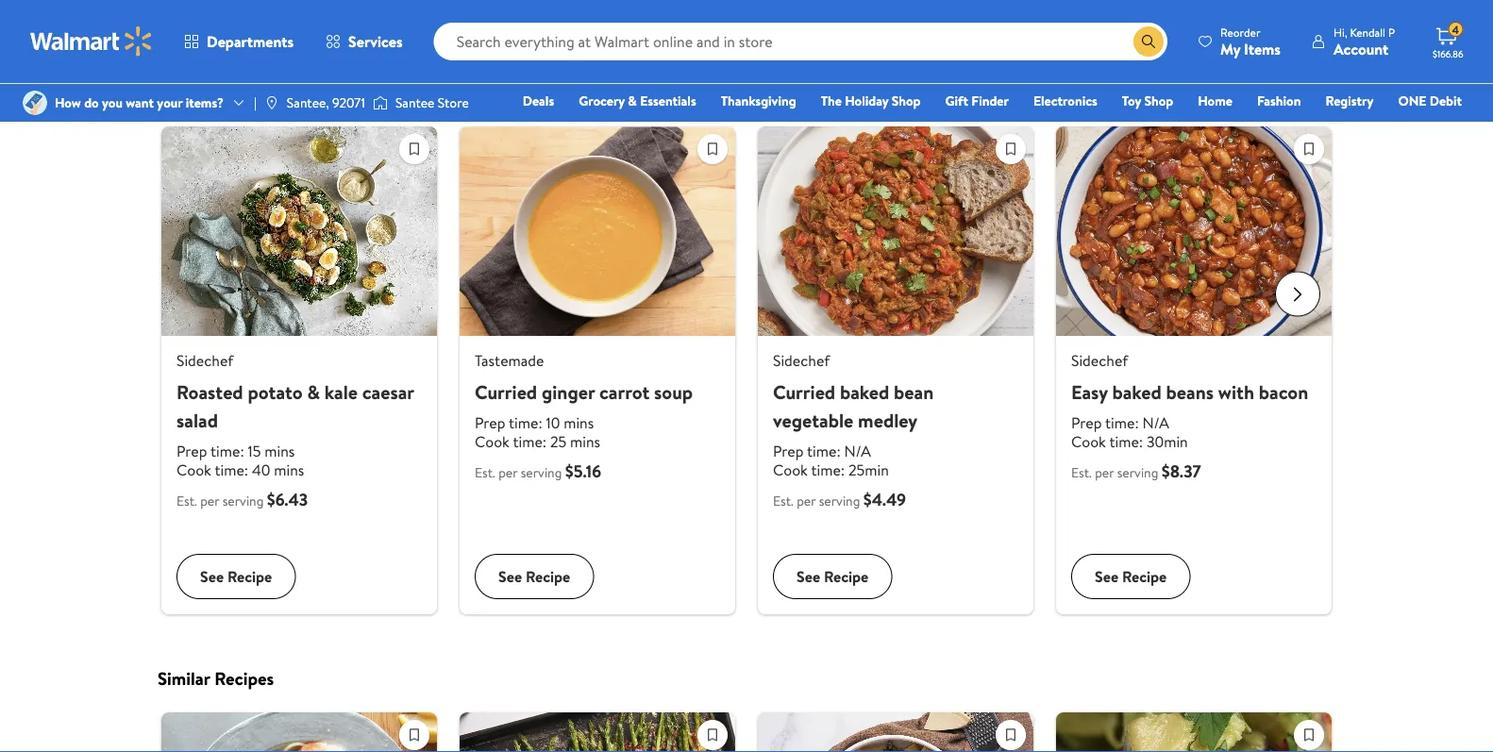 Task type: locate. For each thing, give the bounding box(es) containing it.
curried
[[475, 379, 537, 405], [773, 379, 836, 405]]

baked up medley
[[840, 379, 889, 405]]

est. per serving $6.43
[[177, 488, 308, 512]]

cook up est. per serving $5.16
[[475, 431, 510, 452]]

you
[[102, 93, 123, 112]]

2 curried from the left
[[773, 379, 836, 405]]

1 baked from the left
[[840, 379, 889, 405]]

per inside est. per serving $5.16
[[499, 464, 518, 482]]

time: down easy
[[1105, 413, 1139, 433]]

toy
[[1122, 92, 1141, 110]]

2 see recipe from the left
[[498, 566, 570, 587]]

serving for curried baked bean vegetable medley
[[819, 492, 860, 510]]

est. down prep time: 15 mins cook time: 40 mins
[[177, 492, 197, 510]]

caesar
[[362, 379, 414, 405]]

toy shop link
[[1114, 91, 1182, 111]]

curried down tastemade
[[475, 379, 537, 405]]

serving
[[521, 464, 562, 482], [1117, 464, 1159, 482], [222, 492, 264, 510], [819, 492, 860, 510]]

0 vertical spatial &
[[628, 92, 637, 110]]

n/a down easy baked beans with bacon
[[1143, 413, 1170, 433]]

roasted potato & kale caesar salad image
[[161, 127, 437, 336]]

0 horizontal spatial n/a
[[844, 441, 871, 462]]

time: left 40
[[215, 460, 248, 481]]

p
[[1388, 24, 1395, 40]]

recipe
[[227, 566, 272, 587], [526, 566, 570, 587], [824, 566, 869, 587], [1122, 566, 1167, 587]]

mins right 40
[[274, 460, 304, 481]]

roasted
[[177, 379, 243, 405]]

1 horizontal spatial baked
[[1112, 379, 1162, 405]]

0 vertical spatial n/a
[[1143, 413, 1170, 433]]

see recipe for roasted potato & kale caesar salad
[[200, 566, 272, 587]]

3 sidechef from the left
[[1071, 350, 1128, 371]]

deals link
[[514, 91, 563, 111]]

serving down 40
[[222, 492, 264, 510]]

do
[[84, 93, 99, 112]]

est. down prep time: n/a cook time: 25min
[[773, 492, 794, 510]]

2 horizontal spatial sidechef
[[1071, 350, 1128, 371]]

|
[[254, 93, 257, 112]]

0 horizontal spatial with
[[235, 81, 269, 105]]

serving inside est. per serving $8.37
[[1117, 464, 1159, 482]]

cook
[[475, 431, 510, 452], [1071, 431, 1106, 452], [177, 460, 211, 481], [773, 460, 808, 481]]

2 baked from the left
[[1112, 379, 1162, 405]]

toy shop
[[1122, 92, 1174, 110]]

1 horizontal spatial n/a
[[1143, 413, 1170, 433]]

saved image for curried baked bean vegetable medley
[[997, 135, 1025, 163]]

serving inside est. per serving $5.16
[[521, 464, 562, 482]]

est. down the prep time: 10 mins cook time: 25 mins
[[475, 464, 495, 482]]

similar recipes
[[158, 666, 274, 691]]

home
[[1198, 92, 1233, 110]]

est. for curried ginger carrot soup
[[475, 464, 495, 482]]

prep inside prep time: 15 mins cook time: 40 mins
[[177, 441, 207, 462]]

fashion
[[1257, 92, 1301, 110]]

2 horizontal spatial saved image
[[1295, 135, 1323, 163]]

my
[[1221, 38, 1241, 59]]

 image left how
[[23, 91, 47, 115]]

prep down "vegetable"
[[773, 441, 804, 462]]

0 horizontal spatial  image
[[23, 91, 47, 115]]

sidechef for easy
[[1071, 350, 1128, 371]]

items?
[[186, 93, 224, 112]]

3 see from the left
[[797, 566, 820, 587]]

sidechef up easy
[[1071, 350, 1128, 371]]

one debit walmart+
[[1398, 92, 1462, 136]]

recipe for roasted potato & kale caesar salad
[[227, 566, 272, 587]]

saved image
[[997, 135, 1025, 163], [1295, 135, 1323, 163], [699, 721, 727, 749]]

1 vertical spatial n/a
[[844, 441, 871, 462]]

curried up "vegetable"
[[773, 379, 836, 405]]

prep down the salad
[[177, 441, 207, 462]]

time: left 10
[[509, 413, 542, 433]]

per down prep time: n/a cook time: 30min
[[1095, 464, 1114, 482]]

prep for curried ginger carrot soup
[[475, 413, 505, 433]]

per for roasted potato & kale caesar salad
[[200, 492, 219, 510]]

medley
[[858, 407, 918, 433]]

prep left 10
[[475, 413, 505, 433]]

1 horizontal spatial  image
[[264, 95, 279, 110]]

 image for santee, 92071
[[264, 95, 279, 110]]

2 see from the left
[[498, 566, 522, 587]]

per inside est. per serving $4.49
[[797, 492, 816, 510]]

thanksgiving
[[721, 92, 796, 110]]

see
[[200, 566, 224, 587], [498, 566, 522, 587], [797, 566, 820, 587], [1095, 566, 1119, 587]]

grocery & essentials
[[579, 92, 696, 110]]

& left kale
[[307, 379, 320, 405]]

est. inside est. per serving $4.49
[[773, 492, 794, 510]]

&
[[628, 92, 637, 110], [307, 379, 320, 405]]

est. for roasted potato & kale caesar salad
[[177, 492, 197, 510]]

1 see from the left
[[200, 566, 224, 587]]

roasted potato & kale caesar salad
[[177, 379, 414, 433]]

n/a inside prep time: n/a cook time: 30min
[[1143, 413, 1170, 433]]

curried ginger carrot soup image
[[460, 127, 735, 336]]

per inside est. per serving $8.37
[[1095, 464, 1114, 482]]

2 recipe from the left
[[526, 566, 570, 587]]

recipe for curried ginger carrot soup
[[526, 566, 570, 587]]

carrot
[[599, 379, 650, 405]]

next slide of list image
[[1275, 271, 1321, 317]]

1 recipe from the left
[[227, 566, 272, 587]]

per inside est. per serving $6.43
[[200, 492, 219, 510]]

reorder
[[1221, 24, 1261, 40]]

time: left 25
[[513, 431, 547, 452]]

mins
[[564, 413, 594, 433], [570, 431, 600, 452], [265, 441, 295, 462], [274, 460, 304, 481]]

baked for easy
[[1112, 379, 1162, 405]]

per down prep time: n/a cook time: 25min
[[797, 492, 816, 510]]

est. per serving $5.16
[[475, 460, 601, 483]]

1 horizontal spatial saved image
[[997, 135, 1025, 163]]

curried for curried ginger carrot soup
[[475, 379, 537, 405]]

40
[[252, 460, 270, 481]]

& right grocery
[[628, 92, 637, 110]]

serving down 25
[[521, 464, 562, 482]]

curried inside curried baked bean vegetable medley
[[773, 379, 836, 405]]

santee, 92071
[[287, 93, 365, 112]]

3 recipe from the left
[[824, 566, 869, 587]]

fashion link
[[1249, 91, 1310, 111]]

n/a inside prep time: n/a cook time: 25min
[[844, 441, 871, 462]]

4 recipe from the left
[[1122, 566, 1167, 587]]

2 sidechef from the left
[[773, 350, 830, 371]]

curried baked bean vegetable medley image
[[758, 127, 1034, 336]]

1 vertical spatial with
[[1218, 379, 1255, 405]]

1 horizontal spatial sidechef
[[773, 350, 830, 371]]

time:
[[509, 413, 542, 433], [1105, 413, 1139, 433], [513, 431, 547, 452], [1110, 431, 1143, 452], [211, 441, 244, 462], [807, 441, 841, 462], [215, 460, 248, 481], [811, 460, 845, 481]]

saved image
[[400, 135, 429, 163], [699, 135, 727, 163], [400, 721, 429, 749], [997, 721, 1025, 749], [1295, 721, 1323, 749]]

25
[[550, 431, 567, 452]]

serving down prep time: n/a cook time: 30min
[[1117, 464, 1159, 482]]

0 horizontal spatial baked
[[840, 379, 889, 405]]

3 see recipe from the left
[[797, 566, 869, 587]]

per for curried ginger carrot soup
[[499, 464, 518, 482]]

1 horizontal spatial curried
[[773, 379, 836, 405]]

4
[[1452, 21, 1459, 37]]

prep time: 15 mins cook time: 40 mins
[[177, 441, 304, 481]]

vegetable
[[773, 407, 854, 433]]

est. inside est. per serving $5.16
[[475, 464, 495, 482]]

n/a down medley
[[844, 441, 871, 462]]

prep inside the prep time: 10 mins cook time: 25 mins
[[475, 413, 505, 433]]

 image
[[373, 93, 388, 112]]

4 see recipe from the left
[[1095, 566, 1167, 587]]

serving inside est. per serving $4.49
[[819, 492, 860, 510]]

est. inside est. per serving $6.43
[[177, 492, 197, 510]]

curried for curried baked bean vegetable medley
[[773, 379, 836, 405]]

1 vertical spatial &
[[307, 379, 320, 405]]

per down the prep time: 10 mins cook time: 25 mins
[[499, 464, 518, 482]]

$4.49
[[863, 488, 906, 512]]

walmart+
[[1406, 118, 1462, 136]]

grocery
[[579, 92, 625, 110]]

Search search field
[[434, 23, 1168, 60]]

prep inside prep time: n/a cook time: 25min
[[773, 441, 804, 462]]

serving for easy baked beans with bacon
[[1117, 464, 1159, 482]]

1 horizontal spatial &
[[628, 92, 637, 110]]

0 horizontal spatial &
[[307, 379, 320, 405]]

sidechef for roasted
[[177, 350, 233, 371]]

serving down prep time: n/a cook time: 25min
[[819, 492, 860, 510]]

services
[[348, 31, 403, 52]]

per for easy baked beans with bacon
[[1095, 464, 1114, 482]]

$5.16
[[565, 460, 601, 483]]

registry
[[1326, 92, 1374, 110]]

est. inside est. per serving $8.37
[[1071, 464, 1092, 482]]

bean
[[894, 379, 934, 405]]

hi,
[[1334, 24, 1348, 40]]

per down prep time: 15 mins cook time: 40 mins
[[200, 492, 219, 510]]

want
[[126, 93, 154, 112]]

& inside the roasted potato & kale caesar salad
[[307, 379, 320, 405]]

0 horizontal spatial sidechef
[[177, 350, 233, 371]]

baked up prep time: n/a cook time: 30min
[[1112, 379, 1162, 405]]

est. per serving $4.49
[[773, 488, 906, 512]]

est.
[[475, 464, 495, 482], [1071, 464, 1092, 482], [177, 492, 197, 510], [773, 492, 794, 510]]

cook inside the prep time: 10 mins cook time: 25 mins
[[475, 431, 510, 452]]

cook down the salad
[[177, 460, 211, 481]]

mins right 10
[[564, 413, 594, 433]]

1 see recipe from the left
[[200, 566, 272, 587]]

$8.37
[[1162, 460, 1201, 483]]

prep down easy
[[1071, 413, 1102, 433]]

with right well
[[235, 81, 269, 105]]

30min
[[1147, 431, 1188, 452]]

est. down prep time: n/a cook time: 30min
[[1071, 464, 1092, 482]]

prep inside prep time: n/a cook time: 30min
[[1071, 413, 1102, 433]]

 image for how do you want your items?
[[23, 91, 47, 115]]

1 curried from the left
[[475, 379, 537, 405]]

4 see from the left
[[1095, 566, 1119, 587]]

15
[[248, 441, 261, 462]]

santee store
[[395, 93, 469, 112]]

see for curried ginger carrot soup
[[498, 566, 522, 587]]

baked inside curried baked bean vegetable medley
[[840, 379, 889, 405]]

with right beans
[[1218, 379, 1255, 405]]

1 horizontal spatial shop
[[1145, 92, 1174, 110]]

cook down easy
[[1071, 431, 1106, 452]]

n/a
[[1143, 413, 1170, 433], [844, 441, 871, 462]]

sidechef up "vegetable"
[[773, 350, 830, 371]]

prep for easy baked beans with bacon
[[1071, 413, 1102, 433]]

1 sidechef from the left
[[177, 350, 233, 371]]

serving inside est. per serving $6.43
[[222, 492, 264, 510]]

reorder my items
[[1221, 24, 1281, 59]]

shop right "toy"
[[1145, 92, 1174, 110]]

shop
[[892, 92, 921, 110], [1145, 92, 1174, 110]]

the holiday shop link
[[812, 91, 929, 111]]

shop right "holiday"
[[892, 92, 921, 110]]

tastemade
[[475, 350, 544, 371]]

see for roasted potato & kale caesar salad
[[200, 566, 224, 587]]

0 horizontal spatial curried
[[475, 379, 537, 405]]

cook down "vegetable"
[[773, 460, 808, 481]]

0 horizontal spatial shop
[[892, 92, 921, 110]]

sidechef up roasted
[[177, 350, 233, 371]]

see recipe for curried baked bean vegetable medley
[[797, 566, 869, 587]]

time: up est. per serving $8.37
[[1110, 431, 1143, 452]]

baked
[[840, 379, 889, 405], [1112, 379, 1162, 405]]

 image right |
[[264, 95, 279, 110]]

see for easy baked beans with bacon
[[1095, 566, 1119, 587]]

 image
[[23, 91, 47, 115], [264, 95, 279, 110]]



Task type: describe. For each thing, give the bounding box(es) containing it.
bacon
[[1259, 379, 1309, 405]]

1 shop from the left
[[892, 92, 921, 110]]

how
[[55, 93, 81, 112]]

beans
[[1166, 379, 1214, 405]]

$166.86
[[1433, 47, 1464, 60]]

25min
[[849, 460, 889, 481]]

$6.43
[[267, 488, 308, 512]]

n/a for bean
[[844, 441, 871, 462]]

cook inside prep time: n/a cook time: 30min
[[1071, 431, 1106, 452]]

easy baked beans with bacon
[[1071, 379, 1309, 405]]

gift finder link
[[937, 91, 1018, 111]]

home link
[[1190, 91, 1241, 111]]

easy
[[1071, 379, 1108, 405]]

time: down "vegetable"
[[807, 441, 841, 462]]

one debit link
[[1390, 91, 1471, 111]]

search icon image
[[1141, 34, 1156, 49]]

curried ginger carrot soup
[[475, 379, 693, 405]]

saved image for easy baked beans with bacon
[[1295, 135, 1323, 163]]

see for curried baked bean vegetable medley
[[797, 566, 820, 587]]

holiday
[[845, 92, 889, 110]]

services button
[[310, 19, 419, 64]]

kale
[[325, 379, 358, 405]]

santee
[[395, 93, 435, 112]]

debit
[[1430, 92, 1462, 110]]

serving for roasted potato & kale caesar salad
[[222, 492, 264, 510]]

hi, kendall p account
[[1334, 24, 1395, 59]]

n/a for beans
[[1143, 413, 1170, 433]]

finder
[[972, 92, 1009, 110]]

items
[[1244, 38, 1281, 59]]

grocery & essentials link
[[570, 91, 705, 111]]

gift
[[945, 92, 969, 110]]

potato
[[248, 379, 303, 405]]

mins right 25
[[570, 431, 600, 452]]

est. for easy baked beans with bacon
[[1071, 464, 1092, 482]]

see recipe for easy baked beans with bacon
[[1095, 566, 1167, 587]]

goes well with
[[158, 81, 269, 105]]

prep time: 10 mins cook time: 25 mins
[[475, 413, 600, 452]]

easy baked beans with bacon image
[[1056, 127, 1332, 336]]

prep time: n/a cook time: 30min
[[1071, 413, 1188, 452]]

mins right 15
[[265, 441, 295, 462]]

1 horizontal spatial with
[[1218, 379, 1255, 405]]

0 vertical spatial with
[[235, 81, 269, 105]]

serving for curried ginger carrot soup
[[521, 464, 562, 482]]

electronics link
[[1025, 91, 1106, 111]]

time: up est. per serving $4.49
[[811, 460, 845, 481]]

curried baked bean vegetable medley
[[773, 379, 934, 433]]

well
[[200, 81, 231, 105]]

Walmart Site-Wide search field
[[434, 23, 1168, 60]]

thanksgiving link
[[712, 91, 805, 111]]

cook inside prep time: n/a cook time: 25min
[[773, 460, 808, 481]]

santee,
[[287, 93, 329, 112]]

electronics
[[1034, 92, 1098, 110]]

departments button
[[168, 19, 310, 64]]

your
[[157, 93, 183, 112]]

recipes
[[214, 666, 274, 691]]

the
[[821, 92, 842, 110]]

ginger
[[542, 379, 595, 405]]

est. for curried baked bean vegetable medley
[[773, 492, 794, 510]]

0 horizontal spatial saved image
[[699, 721, 727, 749]]

salad
[[177, 407, 218, 433]]

store
[[438, 93, 469, 112]]

baked for curried
[[840, 379, 889, 405]]

see recipe for curried ginger carrot soup
[[498, 566, 570, 587]]

the holiday shop
[[821, 92, 921, 110]]

walmart image
[[30, 26, 153, 57]]

prep for curried baked bean vegetable medley
[[773, 441, 804, 462]]

similar
[[158, 666, 210, 691]]

time: left 15
[[211, 441, 244, 462]]

deals
[[523, 92, 554, 110]]

per for curried baked bean vegetable medley
[[797, 492, 816, 510]]

prep time: n/a cook time: 25min
[[773, 441, 889, 481]]

recipe for easy baked beans with bacon
[[1122, 566, 1167, 587]]

goes
[[158, 81, 196, 105]]

sidechef for curried
[[773, 350, 830, 371]]

walmart+ link
[[1397, 117, 1471, 137]]

how do you want your items?
[[55, 93, 224, 112]]

registry link
[[1317, 91, 1382, 111]]

92071
[[332, 93, 365, 112]]

est. per serving $8.37
[[1071, 460, 1201, 483]]

2 shop from the left
[[1145, 92, 1174, 110]]

cook inside prep time: 15 mins cook time: 40 mins
[[177, 460, 211, 481]]

account
[[1334, 38, 1389, 59]]

soup
[[654, 379, 693, 405]]

gift finder
[[945, 92, 1009, 110]]

prep for roasted potato & kale caesar salad
[[177, 441, 207, 462]]

one
[[1398, 92, 1427, 110]]

kendall
[[1350, 24, 1386, 40]]

10
[[546, 413, 560, 433]]

departments
[[207, 31, 294, 52]]

recipe for curried baked bean vegetable medley
[[824, 566, 869, 587]]



Task type: vqa. For each thing, say whether or not it's contained in the screenshot.
$50 Vanilla Visa Luxe Bow Gift Card Walmart Plus icon
no



